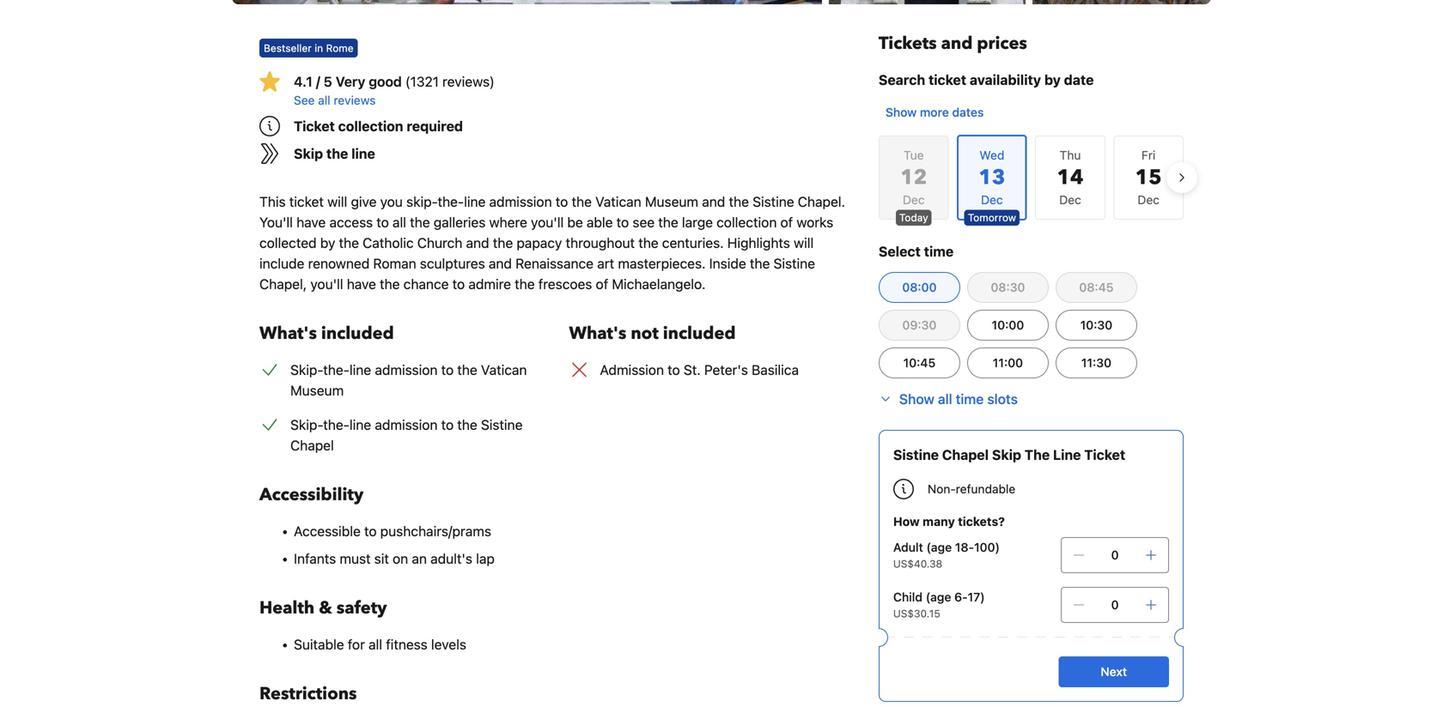 Task type: describe. For each thing, give the bounding box(es) containing it.
/
[[316, 73, 320, 90]]

skip-the-line admission to the sistine chapel
[[290, 417, 523, 454]]

vatican inside this ticket will give you skip-the-line admission to the vatican museum and the sistine chapel. you'll have access to all the galleries where you'll be able to see the large collection of works collected by the catholic church and the papacy throughout the centuries. highlights will include renowned roman sculptures and renaissance art masterpieces. inside the sistine chapel, you'll have the chance to admire the frescoes of michaelangelo.
[[595, 194, 641, 210]]

0 for child (age 6-17)
[[1111, 598, 1119, 612]]

bestseller
[[264, 42, 312, 54]]

availability
[[970, 72, 1041, 88]]

0 vertical spatial will
[[327, 194, 347, 210]]

collection inside this ticket will give you skip-the-line admission to the vatican museum and the sistine chapel. you'll have access to all the galleries where you'll be able to see the large collection of works collected by the catholic church and the papacy throughout the centuries. highlights will include renowned roman sculptures and renaissance art masterpieces. inside the sistine chapel, you'll have the chance to admire the frescoes of michaelangelo.
[[717, 214, 777, 231]]

and up large
[[702, 194, 725, 210]]

today
[[899, 212, 928, 224]]

sculptures
[[420, 256, 485, 272]]

select time
[[879, 244, 954, 260]]

tue 12 dec today
[[899, 148, 928, 224]]

dec for 15
[[1138, 193, 1160, 207]]

what's for what's not included
[[569, 322, 627, 346]]

skip the line
[[294, 146, 375, 162]]

prices
[[977, 32, 1027, 55]]

us$30.15
[[893, 608, 940, 620]]

pushchairs/prams
[[380, 524, 491, 540]]

10:00
[[992, 318, 1024, 332]]

catholic
[[363, 235, 414, 251]]

6-
[[954, 591, 968, 605]]

how many tickets?
[[893, 515, 1005, 529]]

0 for adult (age 18-100)
[[1111, 548, 1119, 563]]

all inside 4.1 / 5 very good (1321 reviews) see all reviews
[[318, 93, 330, 107]]

how
[[893, 515, 920, 529]]

basilica
[[752, 362, 799, 378]]

museum inside this ticket will give you skip-the-line admission to the vatican museum and the sistine chapel. you'll have access to all the galleries where you'll be able to see the large collection of works collected by the catholic church and the papacy throughout the centuries. highlights will include renowned roman sculptures and renaissance art masterpieces. inside the sistine chapel, you'll have the chance to admire the frescoes of michaelangelo.
[[645, 194, 698, 210]]

art
[[597, 256, 614, 272]]

tue
[[904, 148, 924, 162]]

peter's
[[704, 362, 748, 378]]

&
[[319, 597, 332, 621]]

where
[[489, 214, 527, 231]]

region containing 12
[[865, 128, 1197, 228]]

time inside button
[[956, 391, 984, 408]]

100)
[[974, 541, 1000, 555]]

tickets and prices
[[879, 32, 1027, 55]]

adult
[[893, 541, 923, 555]]

what's for what's included
[[259, 322, 317, 346]]

sistine chapel skip the line ticket
[[893, 447, 1125, 463]]

dec for 12
[[903, 193, 925, 207]]

levels
[[431, 637, 466, 653]]

works
[[797, 214, 833, 231]]

safety
[[337, 597, 387, 621]]

and down the galleries
[[466, 235, 489, 251]]

vatican inside 'skip-the-line admission to the vatican museum'
[[481, 362, 527, 378]]

to up catholic
[[376, 214, 389, 231]]

next button
[[1059, 657, 1169, 688]]

all inside button
[[938, 391, 952, 408]]

collected
[[259, 235, 317, 251]]

1 vertical spatial skip
[[992, 447, 1021, 463]]

4.1
[[294, 73, 313, 90]]

on
[[393, 551, 408, 567]]

admission for sistine
[[375, 417, 438, 433]]

dates
[[952, 105, 984, 119]]

chance
[[403, 276, 449, 292]]

skip- for skip-the-line admission to the sistine chapel
[[290, 417, 323, 433]]

show more dates button
[[879, 97, 991, 128]]

this
[[259, 194, 286, 210]]

to left see
[[616, 214, 629, 231]]

chapel inside skip-the-line admission to the sistine chapel
[[290, 438, 334, 454]]

show all time slots
[[899, 391, 1018, 408]]

ticket for this
[[289, 194, 324, 210]]

2 included from the left
[[663, 322, 736, 346]]

14
[[1057, 164, 1084, 192]]

tickets?
[[958, 515, 1005, 529]]

0 horizontal spatial have
[[296, 214, 326, 231]]

skip- for skip-the-line admission to the vatican museum
[[290, 362, 323, 378]]

08:30
[[991, 280, 1025, 295]]

ticket for search
[[929, 72, 966, 88]]

this ticket will give you skip-the-line admission to the vatican museum and the sistine chapel. you'll have access to all the galleries where you'll be able to see the large collection of works collected by the catholic church and the papacy throughout the centuries. highlights will include renowned roman sculptures and renaissance art masterpieces. inside the sistine chapel, you'll have the chance to admire the frescoes of michaelangelo.
[[259, 194, 845, 292]]

1 horizontal spatial chapel
[[942, 447, 989, 463]]

11:30
[[1081, 356, 1112, 370]]

museum inside 'skip-the-line admission to the vatican museum'
[[290, 383, 344, 399]]

1 horizontal spatial you'll
[[531, 214, 564, 231]]

suitable for all fitness levels
[[294, 637, 466, 653]]

skip-
[[406, 194, 438, 210]]

health & safety
[[259, 597, 387, 621]]

papacy
[[517, 235, 562, 251]]

line inside this ticket will give you skip-the-line admission to the vatican museum and the sistine chapel. you'll have access to all the galleries where you'll be able to see the large collection of works collected by the catholic church and the papacy throughout the centuries. highlights will include renowned roman sculptures and renaissance art masterpieces. inside the sistine chapel, you'll have the chance to admire the frescoes of michaelangelo.
[[464, 194, 486, 210]]

the inside 'skip-the-line admission to the vatican museum'
[[457, 362, 477, 378]]

1 included from the left
[[321, 322, 394, 346]]

st.
[[684, 362, 701, 378]]

us$40.38
[[893, 558, 942, 570]]

08:00
[[902, 280, 937, 295]]

able
[[587, 214, 613, 231]]

give
[[351, 194, 377, 210]]

the inside skip-the-line admission to the sistine chapel
[[457, 417, 477, 433]]

search ticket availability by date
[[879, 72, 1094, 88]]

infants must sit on an adult's lap
[[294, 551, 495, 567]]

restrictions
[[259, 683, 357, 707]]

not
[[631, 322, 659, 346]]

highlights
[[727, 235, 790, 251]]

accessible
[[294, 524, 361, 540]]

1 horizontal spatial of
[[780, 214, 793, 231]]

many
[[923, 515, 955, 529]]

throughout
[[566, 235, 635, 251]]

refundable
[[956, 482, 1016, 496]]

next
[[1101, 665, 1127, 679]]

and left prices
[[941, 32, 973, 55]]

ticket collection required
[[294, 118, 463, 134]]

line for skip-the-line admission to the vatican museum
[[350, 362, 371, 378]]

required
[[407, 118, 463, 134]]

adult's
[[430, 551, 472, 567]]

in
[[315, 42, 323, 54]]

suitable
[[294, 637, 344, 653]]

bestseller in rome
[[264, 42, 354, 54]]



Task type: vqa. For each thing, say whether or not it's contained in the screenshot.
bottommost 0
yes



Task type: locate. For each thing, give the bounding box(es) containing it.
0 vertical spatial ticket
[[929, 72, 966, 88]]

fri 15 dec
[[1135, 148, 1162, 207]]

0 vertical spatial of
[[780, 214, 793, 231]]

1 horizontal spatial have
[[347, 276, 376, 292]]

skip- up accessibility
[[290, 417, 323, 433]]

to inside skip-the-line admission to the sistine chapel
[[441, 417, 454, 433]]

0 horizontal spatial will
[[327, 194, 347, 210]]

1 horizontal spatial by
[[1044, 72, 1061, 88]]

1 vertical spatial museum
[[290, 383, 344, 399]]

slots
[[987, 391, 1018, 408]]

1 skip- from the top
[[290, 362, 323, 378]]

lap
[[476, 551, 495, 567]]

have down renowned
[[347, 276, 376, 292]]

2 0 from the top
[[1111, 598, 1119, 612]]

(age for child
[[926, 591, 951, 605]]

the- down what's included
[[323, 362, 350, 378]]

line up the galleries
[[464, 194, 486, 210]]

0 vertical spatial ticket
[[294, 118, 335, 134]]

dec down 15
[[1138, 193, 1160, 207]]

1 vertical spatial 0
[[1111, 598, 1119, 612]]

2 vertical spatial admission
[[375, 417, 438, 433]]

(age left 6-
[[926, 591, 951, 605]]

0 horizontal spatial ticket
[[289, 194, 324, 210]]

time
[[924, 244, 954, 260], [956, 391, 984, 408]]

show for show all time slots
[[899, 391, 934, 408]]

by inside this ticket will give you skip-the-line admission to the vatican museum and the sistine chapel. you'll have access to all the galleries where you'll be able to see the large collection of works collected by the catholic church and the papacy throughout the centuries. highlights will include renowned roman sculptures and renaissance art masterpieces. inside the sistine chapel, you'll have the chance to admire the frescoes of michaelangelo.
[[320, 235, 335, 251]]

reviews)
[[442, 73, 495, 90]]

1 horizontal spatial skip
[[992, 447, 1021, 463]]

1 horizontal spatial vatican
[[595, 194, 641, 210]]

1 vertical spatial ticket
[[1084, 447, 1125, 463]]

show more dates
[[886, 105, 984, 119]]

region
[[865, 128, 1197, 228]]

1 horizontal spatial ticket
[[929, 72, 966, 88]]

1 what's from the left
[[259, 322, 317, 346]]

to up be
[[556, 194, 568, 210]]

dec inside fri 15 dec
[[1138, 193, 1160, 207]]

have
[[296, 214, 326, 231], [347, 276, 376, 292]]

large
[[682, 214, 713, 231]]

admission for vatican
[[375, 362, 438, 378]]

1 horizontal spatial what's
[[569, 322, 627, 346]]

0 horizontal spatial collection
[[338, 118, 403, 134]]

show
[[886, 105, 917, 119], [899, 391, 934, 408]]

health
[[259, 597, 315, 621]]

all down 5
[[318, 93, 330, 107]]

line down 'skip-the-line admission to the vatican museum'
[[350, 417, 371, 433]]

0 vertical spatial museum
[[645, 194, 698, 210]]

good
[[369, 73, 402, 90]]

ticket right this
[[289, 194, 324, 210]]

see
[[294, 93, 315, 107]]

chapel up non-refundable
[[942, 447, 989, 463]]

10:45
[[903, 356, 936, 370]]

chapel.
[[798, 194, 845, 210]]

1 horizontal spatial ticket
[[1084, 447, 1125, 463]]

1 horizontal spatial will
[[794, 235, 814, 251]]

collection up highlights
[[717, 214, 777, 231]]

select
[[879, 244, 921, 260]]

see
[[633, 214, 655, 231]]

admission inside skip-the-line admission to the sistine chapel
[[375, 417, 438, 433]]

10:30
[[1080, 318, 1113, 332]]

(age left 18-
[[926, 541, 952, 555]]

0 vertical spatial you'll
[[531, 214, 564, 231]]

0 vertical spatial (age
[[926, 541, 952, 555]]

1 0 from the top
[[1111, 548, 1119, 563]]

admission inside 'skip-the-line admission to the vatican museum'
[[375, 362, 438, 378]]

ticket right 'line'
[[1084, 447, 1125, 463]]

dec
[[903, 193, 925, 207], [1059, 193, 1081, 207], [1138, 193, 1160, 207]]

line down what's included
[[350, 362, 371, 378]]

masterpieces.
[[618, 256, 706, 272]]

more
[[920, 105, 949, 119]]

you'll
[[259, 214, 293, 231]]

all
[[318, 93, 330, 107], [393, 214, 406, 231], [938, 391, 952, 408], [369, 637, 382, 653]]

the- up the galleries
[[438, 194, 464, 210]]

1 vertical spatial show
[[899, 391, 934, 408]]

11:00
[[993, 356, 1023, 370]]

1 vertical spatial the-
[[323, 362, 350, 378]]

2 dec from the left
[[1059, 193, 1081, 207]]

0 vertical spatial skip
[[294, 146, 323, 162]]

admission inside this ticket will give you skip-the-line admission to the vatican museum and the sistine chapel. you'll have access to all the galleries where you'll be able to see the large collection of works collected by the catholic church and the papacy throughout the centuries. highlights will include renowned roman sculptures and renaissance art masterpieces. inside the sistine chapel, you'll have the chance to admire the frescoes of michaelangelo.
[[489, 194, 552, 210]]

you'll down renowned
[[310, 276, 343, 292]]

access
[[329, 214, 373, 231]]

0 vertical spatial have
[[296, 214, 326, 231]]

0 vertical spatial by
[[1044, 72, 1061, 88]]

(age inside adult (age 18-100) us$40.38
[[926, 541, 952, 555]]

to up sit
[[364, 524, 377, 540]]

to up skip-the-line admission to the sistine chapel at the left
[[441, 362, 454, 378]]

thu 14 dec
[[1057, 148, 1084, 207]]

0 horizontal spatial ticket
[[294, 118, 335, 134]]

0
[[1111, 548, 1119, 563], [1111, 598, 1119, 612]]

line
[[1053, 447, 1081, 463]]

17)
[[968, 591, 985, 605]]

1 vertical spatial you'll
[[310, 276, 343, 292]]

0 vertical spatial time
[[924, 244, 954, 260]]

line for skip-the-line admission to the sistine chapel
[[350, 417, 371, 433]]

and
[[941, 32, 973, 55], [702, 194, 725, 210], [466, 235, 489, 251], [489, 256, 512, 272]]

1 horizontal spatial time
[[956, 391, 984, 408]]

08:45
[[1079, 280, 1114, 295]]

1 vertical spatial by
[[320, 235, 335, 251]]

admission
[[489, 194, 552, 210], [375, 362, 438, 378], [375, 417, 438, 433]]

2 skip- from the top
[[290, 417, 323, 433]]

for
[[348, 637, 365, 653]]

admission up skip-the-line admission to the sistine chapel at the left
[[375, 362, 438, 378]]

will down works
[[794, 235, 814, 251]]

0 horizontal spatial of
[[596, 276, 608, 292]]

museum down what's included
[[290, 383, 344, 399]]

09:30
[[902, 318, 937, 332]]

what's down chapel,
[[259, 322, 317, 346]]

you'll up papacy
[[531, 214, 564, 231]]

all inside this ticket will give you skip-the-line admission to the vatican museum and the sistine chapel. you'll have access to all the galleries where you'll be able to see the large collection of works collected by the catholic church and the papacy throughout the centuries. highlights will include renowned roman sculptures and renaissance art masterpieces. inside the sistine chapel, you'll have the chance to admire the frescoes of michaelangelo.
[[393, 214, 406, 231]]

1 vertical spatial of
[[596, 276, 608, 292]]

sistine inside skip-the-line admission to the sistine chapel
[[481, 417, 523, 433]]

of down "art"
[[596, 276, 608, 292]]

1 vertical spatial ticket
[[289, 194, 324, 210]]

thu
[[1060, 148, 1081, 162]]

skip- inside skip-the-line admission to the sistine chapel
[[290, 417, 323, 433]]

1 vertical spatial time
[[956, 391, 984, 408]]

fitness
[[386, 637, 427, 653]]

by left date
[[1044, 72, 1061, 88]]

all down you
[[393, 214, 406, 231]]

line for skip the line
[[351, 146, 375, 162]]

admire
[[468, 276, 511, 292]]

chapel,
[[259, 276, 307, 292]]

1 vertical spatial (age
[[926, 591, 951, 605]]

very
[[336, 73, 365, 90]]

0 horizontal spatial time
[[924, 244, 954, 260]]

5
[[324, 73, 332, 90]]

0 vertical spatial show
[[886, 105, 917, 119]]

skip down see
[[294, 146, 323, 162]]

roman
[[373, 256, 416, 272]]

the- for skip-the-line admission to the sistine chapel
[[323, 417, 350, 433]]

the- inside 'skip-the-line admission to the vatican museum'
[[323, 362, 350, 378]]

ticket up show more dates
[[929, 72, 966, 88]]

1 dec from the left
[[903, 193, 925, 207]]

have up collected
[[296, 214, 326, 231]]

michaelangelo.
[[612, 276, 706, 292]]

time left slots on the right bottom
[[956, 391, 984, 408]]

dec inside tue 12 dec today
[[903, 193, 925, 207]]

date
[[1064, 72, 1094, 88]]

2 horizontal spatial dec
[[1138, 193, 1160, 207]]

0 vertical spatial skip-
[[290, 362, 323, 378]]

0 vertical spatial vatican
[[595, 194, 641, 210]]

the- up accessibility
[[323, 417, 350, 433]]

church
[[417, 235, 462, 251]]

accessibility
[[259, 484, 364, 507]]

0 horizontal spatial vatican
[[481, 362, 527, 378]]

line
[[351, 146, 375, 162], [464, 194, 486, 210], [350, 362, 371, 378], [350, 417, 371, 433]]

0 vertical spatial the-
[[438, 194, 464, 210]]

centuries.
[[662, 235, 724, 251]]

and up admire
[[489, 256, 512, 272]]

show for show more dates
[[886, 105, 917, 119]]

what's included
[[259, 322, 394, 346]]

line inside skip-the-line admission to the sistine chapel
[[350, 417, 371, 433]]

time right select
[[924, 244, 954, 260]]

an
[[412, 551, 427, 567]]

skip-the-line admission to the vatican museum
[[290, 362, 527, 399]]

4.1 / 5 very good (1321 reviews) see all reviews
[[294, 73, 495, 107]]

collection down "reviews"
[[338, 118, 403, 134]]

to down sculptures
[[452, 276, 465, 292]]

inside
[[709, 256, 746, 272]]

0 horizontal spatial included
[[321, 322, 394, 346]]

skip-
[[290, 362, 323, 378], [290, 417, 323, 433]]

1 vertical spatial will
[[794, 235, 814, 251]]

renowned
[[308, 256, 370, 272]]

the- inside skip-the-line admission to the sistine chapel
[[323, 417, 350, 433]]

ticket down see
[[294, 118, 335, 134]]

0 horizontal spatial by
[[320, 235, 335, 251]]

what's not included
[[569, 322, 736, 346]]

skip left the
[[992, 447, 1021, 463]]

infants
[[294, 551, 336, 567]]

2 what's from the left
[[569, 322, 627, 346]]

chapel up accessibility
[[290, 438, 334, 454]]

will
[[327, 194, 347, 210], [794, 235, 814, 251]]

show all time slots button
[[879, 389, 1018, 410]]

1 horizontal spatial museum
[[645, 194, 698, 210]]

0 vertical spatial admission
[[489, 194, 552, 210]]

show down search
[[886, 105, 917, 119]]

3 dec from the left
[[1138, 193, 1160, 207]]

2 vertical spatial the-
[[323, 417, 350, 433]]

1 vertical spatial collection
[[717, 214, 777, 231]]

ticket inside this ticket will give you skip-the-line admission to the vatican museum and the sistine chapel. you'll have access to all the galleries where you'll be able to see the large collection of works collected by the catholic church and the papacy throughout the centuries. highlights will include renowned roman sculptures and renaissance art masterpieces. inside the sistine chapel, you'll have the chance to admire the frescoes of michaelangelo.
[[289, 194, 324, 210]]

0 horizontal spatial you'll
[[310, 276, 343, 292]]

0 horizontal spatial skip
[[294, 146, 323, 162]]

1 vertical spatial have
[[347, 276, 376, 292]]

to down 'skip-the-line admission to the vatican museum'
[[441, 417, 454, 433]]

will up access at the left of page
[[327, 194, 347, 210]]

galleries
[[434, 214, 486, 231]]

skip- down what's included
[[290, 362, 323, 378]]

admission to st. peter's basilica
[[600, 362, 799, 378]]

admission up where
[[489, 194, 552, 210]]

the- inside this ticket will give you skip-the-line admission to the vatican museum and the sistine chapel. you'll have access to all the galleries where you'll be able to see the large collection of works collected by the catholic church and the papacy throughout the centuries. highlights will include renowned roman sculptures and renaissance art masterpieces. inside the sistine chapel, you'll have the chance to admire the frescoes of michaelangelo.
[[438, 194, 464, 210]]

0 vertical spatial collection
[[338, 118, 403, 134]]

1 horizontal spatial included
[[663, 322, 736, 346]]

0 horizontal spatial dec
[[903, 193, 925, 207]]

museum up large
[[645, 194, 698, 210]]

by up renowned
[[320, 235, 335, 251]]

line down 'ticket collection required'
[[351, 146, 375, 162]]

all left slots on the right bottom
[[938, 391, 952, 408]]

included
[[321, 322, 394, 346], [663, 322, 736, 346]]

non-refundable
[[928, 482, 1016, 496]]

non-
[[928, 482, 956, 496]]

skip- inside 'skip-the-line admission to the vatican museum'
[[290, 362, 323, 378]]

0 horizontal spatial what's
[[259, 322, 317, 346]]

included up admission to st. peter's basilica
[[663, 322, 736, 346]]

dec up today
[[903, 193, 925, 207]]

(age
[[926, 541, 952, 555], [926, 591, 951, 605]]

of left works
[[780, 214, 793, 231]]

all right for on the bottom left of the page
[[369, 637, 382, 653]]

1 vertical spatial skip-
[[290, 417, 323, 433]]

dec inside thu 14 dec
[[1059, 193, 1081, 207]]

line inside 'skip-the-line admission to the vatican museum'
[[350, 362, 371, 378]]

1 horizontal spatial dec
[[1059, 193, 1081, 207]]

frescoes
[[538, 276, 592, 292]]

accessible to pushchairs/prams
[[294, 524, 491, 540]]

included up 'skip-the-line admission to the vatican museum'
[[321, 322, 394, 346]]

(age for adult
[[926, 541, 952, 555]]

you
[[380, 194, 403, 210]]

1 vertical spatial vatican
[[481, 362, 527, 378]]

0 horizontal spatial chapel
[[290, 438, 334, 454]]

admission down 'skip-the-line admission to the vatican museum'
[[375, 417, 438, 433]]

0 horizontal spatial museum
[[290, 383, 344, 399]]

of
[[780, 214, 793, 231], [596, 276, 608, 292]]

(age inside child (age 6-17) us$30.15
[[926, 591, 951, 605]]

the- for skip-the-line admission to the vatican museum
[[323, 362, 350, 378]]

fri
[[1142, 148, 1156, 162]]

show down 10:45
[[899, 391, 934, 408]]

what's left "not"
[[569, 322, 627, 346]]

be
[[567, 214, 583, 231]]

1 horizontal spatial collection
[[717, 214, 777, 231]]

child (age 6-17) us$30.15
[[893, 591, 985, 620]]

what's
[[259, 322, 317, 346], [569, 322, 627, 346]]

1 vertical spatial admission
[[375, 362, 438, 378]]

dec for 14
[[1059, 193, 1081, 207]]

dec down the 14
[[1059, 193, 1081, 207]]

to left st.
[[668, 362, 680, 378]]

to inside 'skip-the-line admission to the vatican museum'
[[441, 362, 454, 378]]

see all reviews button
[[294, 92, 851, 109]]

0 vertical spatial 0
[[1111, 548, 1119, 563]]



